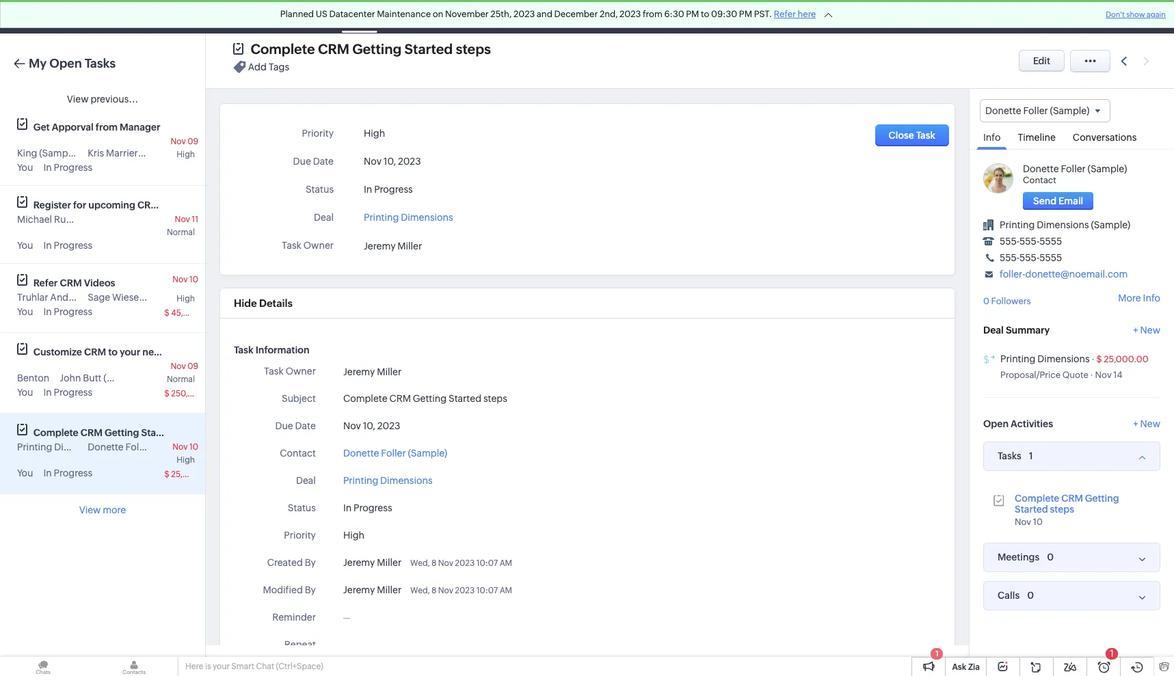 Task type: vqa. For each thing, say whether or not it's contained in the screenshot.
the top Calls
yes



Task type: locate. For each thing, give the bounding box(es) containing it.
1 vertical spatial 25,000.00
[[171, 470, 212, 480]]

1 vertical spatial 10:07
[[477, 586, 498, 596]]

1 horizontal spatial donette foller (sample) link
[[1024, 164, 1128, 175]]

products link
[[609, 0, 671, 33]]

11
[[192, 215, 198, 224]]

open right my
[[49, 56, 82, 70]]

by right modified
[[305, 585, 316, 596]]

printing inside "printing dimensions · $ 25,000.00 proposal/price quote · nov 14"
[[1001, 354, 1036, 364]]

tasks down open activities
[[998, 451, 1022, 462]]

09 up "webinars"
[[188, 137, 198, 146]]

0 vertical spatial +
[[1134, 325, 1139, 336]]

services
[[682, 11, 719, 22]]

printing
[[364, 212, 399, 223], [1000, 220, 1035, 231], [1001, 354, 1036, 364], [17, 442, 52, 453], [343, 476, 379, 486]]

printing dimensions (sample)
[[1000, 220, 1131, 231]]

videos
[[84, 278, 115, 289]]

0 vertical spatial 555-555-5555
[[1000, 236, 1063, 247]]

in
[[43, 162, 52, 173], [364, 184, 372, 195], [43, 240, 52, 251], [43, 307, 52, 317], [43, 387, 52, 398], [43, 468, 52, 479], [343, 503, 352, 514]]

contact down subject
[[280, 448, 316, 459]]

deals link
[[290, 0, 337, 33]]

more info link
[[1119, 293, 1161, 304]]

by right created
[[305, 558, 316, 569]]

0 vertical spatial to
[[701, 9, 710, 19]]

0 vertical spatial view
[[67, 94, 89, 105]]

refer right pst. at the top right of page
[[774, 9, 796, 19]]

quote
[[1063, 370, 1089, 380]]

view
[[67, 94, 89, 105], [79, 505, 101, 516]]

0 vertical spatial new
[[1141, 325, 1161, 336]]

1 vertical spatial printing dimensions link
[[1001, 354, 1090, 364]]

$ for complete crm getting started steps
[[164, 470, 170, 480]]

0 vertical spatial 25,000.00
[[1104, 354, 1149, 364]]

more info
[[1119, 293, 1161, 304]]

4 you from the top
[[17, 387, 33, 398]]

chats image
[[0, 658, 86, 677]]

0 vertical spatial 8
[[432, 559, 437, 569]]

new
[[1141, 325, 1161, 336], [1141, 418, 1161, 429]]

0 horizontal spatial to
[[108, 347, 118, 358]]

proposal/price
[[1001, 370, 1061, 380]]

555-
[[1000, 236, 1020, 247], [1020, 236, 1040, 247], [1000, 253, 1020, 264], [1020, 253, 1040, 264]]

view for view more
[[79, 505, 101, 516]]

edit button
[[1019, 50, 1065, 72]]

pm right 6:30
[[686, 9, 700, 19]]

0 horizontal spatial from
[[96, 122, 118, 133]]

2 am from the top
[[500, 586, 512, 596]]

printing for printing dimensions (sample) link
[[1000, 220, 1035, 231]]

information
[[256, 345, 310, 356]]

0 vertical spatial nov 10, 2023
[[364, 156, 421, 167]]

25,000.00 inside "printing dimensions · $ 25,000.00 proposal/price quote · nov 14"
[[1104, 354, 1149, 364]]

0 horizontal spatial open
[[49, 56, 82, 70]]

donette foller (sample) contact
[[1024, 164, 1128, 186]]

0 vertical spatial 09
[[188, 137, 198, 146]]

0 vertical spatial your
[[120, 347, 140, 358]]

tags
[[269, 62, 289, 73]]

your
[[120, 347, 140, 358], [213, 662, 230, 672]]

1 wed, from the top
[[411, 559, 430, 569]]

close
[[889, 130, 915, 141]]

am for created by
[[500, 559, 512, 569]]

09 up 250,000.00
[[188, 362, 198, 372]]

tasks right 'us'
[[348, 11, 372, 22]]

1 vertical spatial open
[[984, 418, 1009, 429]]

dimensions for top printing dimensions link
[[401, 212, 453, 223]]

1 horizontal spatial 0
[[1028, 590, 1035, 601]]

dimensions inside "printing dimensions · $ 25,000.00 proposal/price quote · nov 14"
[[1038, 354, 1090, 364]]

1 vertical spatial 09
[[188, 362, 198, 372]]

0 vertical spatial + new
[[1134, 325, 1161, 336]]

in progress for register for upcoming crm webinars
[[43, 240, 92, 251]]

1 8 from the top
[[432, 559, 437, 569]]

0 vertical spatial 0
[[984, 296, 990, 307]]

signals image
[[996, 0, 1022, 34]]

profile image
[[1113, 6, 1135, 28]]

deal
[[314, 212, 334, 223], [984, 325, 1004, 336], [296, 476, 316, 486]]

2 horizontal spatial tasks
[[998, 451, 1022, 462]]

am for modified by
[[500, 586, 512, 596]]

2 8 from the top
[[432, 586, 437, 596]]

0 horizontal spatial calls
[[457, 11, 478, 22]]

tasks
[[348, 11, 372, 22], [85, 56, 116, 70], [998, 451, 1022, 462]]

us
[[316, 9, 328, 19]]

task owner
[[282, 240, 334, 251], [264, 366, 316, 377]]

2023
[[514, 9, 535, 19], [620, 9, 641, 19], [398, 156, 421, 167], [378, 421, 401, 432], [455, 559, 475, 569], [455, 586, 475, 596]]

2 5555 from the top
[[1040, 253, 1063, 264]]

2 wed, 8 nov 2023 10:07 am from the top
[[411, 586, 512, 596]]

0 vertical spatial donette foller (sample) link
[[1024, 164, 1128, 175]]

open left activities at the right of page
[[984, 418, 1009, 429]]

refer up the and
[[33, 278, 58, 289]]

09 inside customize crm to your needs nov 09
[[188, 362, 198, 372]]

jeremy
[[364, 241, 396, 252], [343, 367, 375, 378], [343, 558, 375, 569], [343, 585, 375, 596]]

progress for get apporval from manager
[[54, 162, 92, 173]]

you for get
[[17, 162, 33, 173]]

deal for printing dimensions link to the bottom
[[296, 476, 316, 486]]

normal up $ 250,000.00
[[167, 375, 195, 385]]

john
[[60, 373, 81, 384]]

info right the more
[[1144, 293, 1161, 304]]

0 horizontal spatial donette foller (sample)
[[88, 442, 192, 453]]

10 up '$ 25,000.00'
[[189, 443, 198, 452]]

date
[[313, 156, 334, 167], [295, 421, 316, 432]]

info
[[984, 132, 1001, 143], [1144, 293, 1161, 304]]

tasks up view previous...
[[85, 56, 116, 70]]

25th,
[[491, 9, 512, 19]]

1 horizontal spatial info
[[1144, 293, 1161, 304]]

1 vertical spatial 8
[[432, 586, 437, 596]]

you
[[17, 162, 33, 173], [17, 240, 33, 251], [17, 307, 33, 317], [17, 387, 33, 398], [17, 468, 33, 479]]

1 vertical spatial 555-555-5555
[[1000, 253, 1063, 264]]

crm inside register for upcoming crm webinars nov 11
[[137, 200, 159, 211]]

your right is
[[213, 662, 230, 672]]

printing for top printing dimensions link
[[364, 212, 399, 223]]

2 vertical spatial deal
[[296, 476, 316, 486]]

1
[[1030, 451, 1034, 462], [1111, 649, 1115, 660], [936, 650, 939, 658]]

high for sage wieser (sample)
[[177, 294, 195, 304]]

contact down timeline
[[1024, 175, 1057, 186]]

1 by from the top
[[305, 558, 316, 569]]

printing for printing dimensions link to the bottom
[[343, 476, 379, 486]]

1 vertical spatial wed,
[[411, 586, 430, 596]]

1 vertical spatial complete crm getting started steps nov 10
[[1015, 493, 1120, 527]]

2 vertical spatial 0
[[1028, 590, 1035, 601]]

normal down 11
[[167, 228, 195, 237]]

here
[[798, 9, 817, 19]]

open
[[49, 56, 82, 70], [984, 418, 1009, 429]]

normal
[[167, 228, 195, 237], [167, 375, 195, 385]]

0 vertical spatial 5555
[[1040, 236, 1063, 247]]

25,000.00
[[1104, 354, 1149, 364], [171, 470, 212, 480]]

+
[[1134, 325, 1139, 336], [1134, 418, 1139, 429]]

wed, 8 nov 2023 10:07 am for created by
[[411, 559, 512, 569]]

1 new from the top
[[1141, 325, 1161, 336]]

open activities
[[984, 418, 1054, 429]]

8 for modified by
[[432, 586, 437, 596]]

from up kris
[[96, 122, 118, 133]]

in for register for upcoming crm webinars
[[43, 240, 52, 251]]

1 vertical spatial to
[[108, 347, 118, 358]]

progress for register for upcoming crm webinars
[[54, 240, 92, 251]]

0 vertical spatial open
[[49, 56, 82, 70]]

8
[[432, 559, 437, 569], [432, 586, 437, 596]]

0 vertical spatial complete crm getting started steps nov 10
[[33, 428, 202, 452]]

foller-donette@noemail.com link
[[1000, 269, 1128, 280]]

(sample) inside field
[[1051, 105, 1090, 116]]

Donette Foller (Sample) field
[[981, 99, 1111, 123]]

tasks link
[[337, 0, 383, 33]]

1 horizontal spatial tasks
[[348, 11, 372, 22]]

by
[[305, 558, 316, 569], [305, 585, 316, 596]]

1 vertical spatial normal
[[167, 375, 195, 385]]

view left more
[[79, 505, 101, 516]]

1 horizontal spatial 10,
[[384, 156, 396, 167]]

$ 250,000.00
[[164, 389, 218, 399]]

you for customize
[[17, 387, 33, 398]]

1 vertical spatial +
[[1134, 418, 1139, 429]]

10 down complete crm getting started steps link
[[1034, 517, 1043, 527]]

2 by from the top
[[305, 585, 316, 596]]

1 horizontal spatial complete crm getting started steps nov 10
[[1015, 493, 1120, 527]]

you for complete
[[17, 468, 33, 479]]

details
[[259, 298, 293, 309]]

1 you from the top
[[17, 162, 33, 173]]

1 vertical spatial contact
[[280, 448, 316, 459]]

maintenance
[[377, 9, 431, 19]]

1 horizontal spatial contact
[[1024, 175, 1057, 186]]

task information
[[234, 345, 310, 356]]

my open tasks
[[29, 56, 116, 70]]

None button
[[1024, 192, 1094, 210]]

2 10:07 from the top
[[477, 586, 498, 596]]

truhlar left the and
[[17, 292, 48, 303]]

1 vertical spatial meetings
[[998, 552, 1040, 563]]

from left 6:30
[[643, 9, 663, 19]]

2 horizontal spatial 1
[[1111, 649, 1115, 660]]

donette foller (sample) link
[[1024, 164, 1128, 175], [343, 447, 448, 461]]

1 vertical spatial calls
[[998, 591, 1020, 601]]

pm left pst. at the top right of page
[[740, 9, 753, 19]]

meetings
[[394, 11, 435, 22], [998, 552, 1040, 563]]

getting
[[352, 41, 402, 57], [413, 393, 447, 404], [105, 428, 139, 439], [1086, 493, 1120, 504]]

your left needs
[[120, 347, 140, 358]]

1 wed, 8 nov 2023 10:07 am from the top
[[411, 559, 512, 569]]

1 vertical spatial priority
[[284, 530, 316, 541]]

task owner up details
[[282, 240, 334, 251]]

8 for created by
[[432, 559, 437, 569]]

view previous...
[[67, 94, 138, 105]]

started
[[405, 41, 453, 57], [449, 393, 482, 404], [141, 428, 175, 439], [1015, 504, 1049, 515]]

1 vertical spatial 0
[[1048, 552, 1055, 563]]

0 vertical spatial calls
[[457, 11, 478, 22]]

0 vertical spatial meetings
[[394, 11, 435, 22]]

1 vertical spatial + new
[[1134, 418, 1161, 429]]

manager
[[120, 122, 160, 133]]

owner
[[304, 240, 334, 251], [286, 366, 316, 377]]

complete crm getting started steps nov 10
[[33, 428, 202, 452], [1015, 493, 1120, 527]]

due
[[293, 156, 311, 167], [275, 421, 293, 432]]

1 vertical spatial 5555
[[1040, 253, 1063, 264]]

0 horizontal spatial refer
[[33, 278, 58, 289]]

0 vertical spatial am
[[500, 559, 512, 569]]

enterprise-trial upgrade
[[852, 6, 914, 27]]

1 09 from the top
[[188, 137, 198, 146]]

nov
[[171, 137, 186, 146], [364, 156, 382, 167], [175, 215, 190, 224], [173, 275, 188, 285], [171, 362, 186, 372], [1096, 370, 1112, 380], [343, 421, 361, 432], [173, 443, 188, 452], [1015, 517, 1032, 527], [438, 559, 454, 569], [438, 586, 454, 596]]

info left timeline
[[984, 132, 1001, 143]]

(sample) inside michael ruta (sample) normal
[[76, 214, 116, 225]]

2 vertical spatial printing dimensions
[[343, 476, 433, 486]]

1 am from the top
[[500, 559, 512, 569]]

truhlar down refer crm videos
[[71, 292, 102, 303]]

progress
[[54, 162, 92, 173], [374, 184, 413, 195], [54, 240, 92, 251], [54, 307, 92, 317], [54, 387, 92, 398], [54, 468, 92, 479], [354, 503, 392, 514]]

dimensions
[[401, 212, 453, 223], [1037, 220, 1090, 231], [1038, 354, 1090, 364], [54, 442, 106, 453], [380, 476, 433, 486]]

miller
[[398, 241, 422, 252], [377, 367, 402, 378], [377, 558, 402, 569], [377, 585, 402, 596]]

0 vertical spatial owner
[[304, 240, 334, 251]]

complete crm getting started steps link
[[1015, 493, 1120, 515]]

1 vertical spatial by
[[305, 585, 316, 596]]

calls
[[457, 11, 478, 22], [998, 591, 1020, 601]]

0 horizontal spatial 0
[[984, 296, 990, 307]]

5 you from the top
[[17, 468, 33, 479]]

0 horizontal spatial meetings
[[394, 11, 435, 22]]

1 10:07 from the top
[[477, 559, 498, 569]]

for
[[73, 200, 86, 211]]

high for donette foller (sample)
[[177, 456, 195, 465]]

0 vertical spatial deal
[[314, 212, 334, 223]]

profile element
[[1105, 0, 1143, 33]]

2 wed, from the top
[[411, 586, 430, 596]]

register for upcoming crm webinars nov 11
[[33, 200, 205, 224]]

task
[[917, 130, 936, 141], [282, 240, 302, 251], [234, 345, 254, 356], [264, 366, 284, 377]]

0 vertical spatial date
[[313, 156, 334, 167]]

from
[[643, 9, 663, 19], [96, 122, 118, 133]]

summary
[[1006, 325, 1050, 336]]

0 horizontal spatial pm
[[686, 9, 700, 19]]

subject
[[282, 393, 316, 404]]

printing dimensions (sample) link
[[1000, 220, 1131, 231]]

foller inside donette foller (sample) contact
[[1062, 164, 1086, 175]]

1 horizontal spatial pm
[[740, 9, 753, 19]]

·
[[1092, 354, 1095, 364], [1091, 370, 1094, 380]]

1 normal from the top
[[167, 228, 195, 237]]

0 horizontal spatial your
[[120, 347, 140, 358]]

view up 'apporval'
[[67, 94, 89, 105]]

1 vertical spatial wed, 8 nov 2023 10:07 am
[[411, 586, 512, 596]]

task owner down information
[[264, 366, 316, 377]]

to up john butt (sample) at the bottom left
[[108, 347, 118, 358]]

0 vertical spatial normal
[[167, 228, 195, 237]]

2 09 from the top
[[188, 362, 198, 372]]

steps
[[456, 41, 491, 57], [484, 393, 508, 404], [177, 428, 202, 439], [1051, 504, 1075, 515]]

0 horizontal spatial info
[[984, 132, 1001, 143]]

0 vertical spatial 10
[[189, 275, 198, 285]]

2 horizontal spatial donette foller (sample)
[[986, 105, 1090, 116]]

1 vertical spatial from
[[96, 122, 118, 133]]

more
[[103, 505, 126, 516]]

2 you from the top
[[17, 240, 33, 251]]

1 horizontal spatial refer
[[774, 9, 796, 19]]

created by
[[267, 558, 316, 569]]

1 vertical spatial new
[[1141, 418, 1161, 429]]

$ 25,000.00
[[164, 470, 212, 480]]

november
[[445, 9, 489, 19]]

0 horizontal spatial contact
[[280, 448, 316, 459]]

(sample) inside donette foller (sample) contact
[[1088, 164, 1128, 175]]

sage
[[88, 292, 110, 303]]

5555 up foller-donette@noemail.com
[[1040, 253, 1063, 264]]

progress for customize crm to your needs
[[54, 387, 92, 398]]

1 vertical spatial printing dimensions
[[17, 442, 106, 453]]

1 + from the top
[[1134, 325, 1139, 336]]

in progress for get apporval from manager
[[43, 162, 92, 173]]

10 up 45,000.00
[[189, 275, 198, 285]]

5555 down printing dimensions (sample) on the top
[[1040, 236, 1063, 247]]

0 vertical spatial wed, 8 nov 2023 10:07 am
[[411, 559, 512, 569]]

donette foller (sample) inside field
[[986, 105, 1090, 116]]

donette inside donette foller (sample) contact
[[1024, 164, 1060, 175]]

0 horizontal spatial complete crm getting started steps nov 10
[[33, 428, 202, 452]]

0 horizontal spatial truhlar
[[17, 292, 48, 303]]

to left 09:30
[[701, 9, 710, 19]]

marketplace element
[[1050, 0, 1078, 33]]



Task type: describe. For each thing, give the bounding box(es) containing it.
nov inside "printing dimensions · $ 25,000.00 proposal/price quote · nov 14"
[[1096, 370, 1112, 380]]

task down task information
[[264, 366, 284, 377]]

0 vertical spatial ·
[[1092, 354, 1095, 364]]

setup element
[[1078, 0, 1105, 34]]

in for refer crm videos
[[43, 307, 52, 317]]

enterprise-
[[852, 6, 897, 16]]

wieser
[[112, 292, 143, 303]]

planned us datacenter maintenance on november 25th, 2023 and december 2nd, 2023 from 6:30 pm to 09:30 pm pst. refer here
[[280, 9, 817, 19]]

2 555-555-5555 from the top
[[1000, 253, 1063, 264]]

your inside customize crm to your needs nov 09
[[120, 347, 140, 358]]

in for customize crm to your needs
[[43, 387, 52, 398]]

foller inside field
[[1024, 105, 1049, 116]]

in for complete crm getting started steps
[[43, 468, 52, 479]]

projects
[[741, 11, 777, 22]]

close task link
[[875, 125, 950, 146]]

1 horizontal spatial open
[[984, 418, 1009, 429]]

ask
[[953, 663, 967, 673]]

2 normal from the top
[[167, 375, 195, 385]]

0 vertical spatial 10,
[[384, 156, 396, 167]]

wed, for created by
[[411, 559, 430, 569]]

ruta
[[54, 214, 74, 225]]

services link
[[671, 0, 730, 33]]

webinars
[[162, 200, 205, 211]]

trial
[[897, 6, 914, 16]]

michael
[[17, 214, 52, 225]]

1 vertical spatial due
[[275, 421, 293, 432]]

accounts link
[[226, 0, 290, 33]]

wed, for modified by
[[411, 586, 430, 596]]

$ inside "printing dimensions · $ 25,000.00 proposal/price quote · nov 14"
[[1097, 354, 1103, 364]]

1 horizontal spatial meetings
[[998, 552, 1040, 563]]

apporval
[[52, 122, 94, 133]]

donette inside field
[[986, 105, 1022, 116]]

2 vertical spatial printing dimensions link
[[343, 474, 433, 489]]

in for get apporval from manager
[[43, 162, 52, 173]]

1 vertical spatial status
[[288, 503, 316, 514]]

foller-donette@noemail.com
[[1000, 269, 1128, 280]]

by for modified by
[[305, 585, 316, 596]]

here
[[185, 662, 204, 672]]

nov 10
[[173, 275, 198, 285]]

is
[[205, 662, 211, 672]]

1 vertical spatial refer
[[33, 278, 58, 289]]

reminder
[[272, 612, 316, 623]]

1 horizontal spatial 1
[[1030, 451, 1034, 462]]

0 vertical spatial due
[[293, 156, 311, 167]]

0 vertical spatial complete crm getting started steps
[[251, 41, 491, 57]]

conversations link
[[1067, 123, 1144, 149]]

nov inside customize crm to your needs nov 09
[[171, 362, 186, 372]]

10:07 for modified by
[[477, 586, 498, 596]]

3 you from the top
[[17, 307, 33, 317]]

2 new from the top
[[1141, 418, 1161, 429]]

wed, 8 nov 2023 10:07 am for modified by
[[411, 586, 512, 596]]

14
[[1114, 370, 1123, 380]]

accounts
[[237, 11, 279, 22]]

1 vertical spatial ·
[[1091, 370, 1094, 380]]

don't
[[1107, 10, 1126, 18]]

december
[[555, 9, 598, 19]]

1 vertical spatial owner
[[286, 366, 316, 377]]

refer here link
[[774, 9, 817, 19]]

1 truhlar from the left
[[17, 292, 48, 303]]

2 truhlar from the left
[[71, 292, 102, 303]]

created
[[267, 558, 303, 569]]

info link
[[977, 123, 1008, 150]]

planned
[[280, 9, 314, 19]]

customize crm to your needs nov 09
[[33, 347, 198, 372]]

0 vertical spatial priority
[[302, 128, 334, 139]]

attys
[[104, 292, 126, 303]]

6:30
[[665, 9, 685, 19]]

nov inside register for upcoming crm webinars nov 11
[[175, 215, 190, 224]]

0 horizontal spatial tasks
[[85, 56, 116, 70]]

calls link
[[446, 0, 489, 33]]

250,000.00
[[171, 389, 218, 399]]

to inside customize crm to your needs nov 09
[[108, 347, 118, 358]]

progress for complete crm getting started steps
[[54, 468, 92, 479]]

previous record image
[[1121, 56, 1128, 65]]

task up details
[[282, 240, 302, 251]]

you for register
[[17, 240, 33, 251]]

truhlar and truhlar attys
[[17, 292, 126, 303]]

0 for calls
[[1028, 590, 1035, 601]]

1 horizontal spatial to
[[701, 9, 710, 19]]

chat
[[256, 662, 274, 672]]

0 vertical spatial from
[[643, 9, 663, 19]]

kris
[[88, 148, 104, 159]]

close task
[[889, 130, 936, 141]]

meetings inside 'meetings' link
[[394, 11, 435, 22]]

1 pm from the left
[[686, 9, 700, 19]]

1 vertical spatial complete crm getting started steps
[[343, 393, 508, 404]]

nov inside get apporval from manager nov 09
[[171, 137, 186, 146]]

don't show again link
[[1107, 10, 1167, 18]]

zia
[[969, 663, 981, 673]]

$ for customize crm to your needs
[[164, 389, 170, 399]]

contacts image
[[91, 658, 177, 677]]

my
[[29, 56, 47, 70]]

09 inside get apporval from manager nov 09
[[188, 137, 198, 146]]

conversations
[[1073, 132, 1137, 143]]

view more
[[79, 505, 126, 516]]

dimensions for printing dimensions (sample) link
[[1037, 220, 1090, 231]]

reports
[[500, 11, 535, 22]]

0 vertical spatial status
[[306, 184, 334, 195]]

0 horizontal spatial 1
[[936, 650, 939, 658]]

john butt (sample)
[[60, 373, 143, 384]]

upgrade
[[863, 17, 903, 27]]

datacenter
[[329, 9, 375, 19]]

pst.
[[754, 9, 773, 19]]

create menu image
[[934, 0, 968, 33]]

hide details link
[[234, 298, 293, 309]]

2 pm from the left
[[740, 9, 753, 19]]

show
[[1127, 10, 1146, 18]]

1 vertical spatial info
[[1144, 293, 1161, 304]]

2nd,
[[600, 9, 618, 19]]

0 vertical spatial printing dimensions link
[[364, 208, 453, 223]]

1 vertical spatial nov 10, 2023
[[343, 421, 401, 432]]

from inside get apporval from manager nov 09
[[96, 122, 118, 133]]

0 vertical spatial due date
[[293, 156, 334, 167]]

meetings link
[[383, 0, 446, 33]]

1 vertical spatial 10
[[189, 443, 198, 452]]

here is your smart chat (ctrl+space)
[[185, 662, 323, 672]]

dimensions for printing dimensions link to the bottom
[[380, 476, 433, 486]]

normal inside michael ruta (sample) normal
[[167, 228, 195, 237]]

(ctrl+space)
[[276, 662, 323, 672]]

1 + new from the top
[[1134, 325, 1161, 336]]

0 horizontal spatial 25,000.00
[[171, 470, 212, 480]]

1 5555 from the top
[[1040, 236, 1063, 247]]

0 for meetings
[[1048, 552, 1055, 563]]

task right close
[[917, 130, 936, 141]]

timeline link
[[1012, 123, 1063, 149]]

get apporval from manager nov 09
[[33, 122, 198, 146]]

analytics
[[557, 11, 598, 22]]

ask zia
[[953, 663, 981, 673]]

benton
[[17, 373, 49, 384]]

by for created by
[[305, 558, 316, 569]]

more
[[1119, 293, 1142, 304]]

add
[[248, 62, 267, 73]]

2 vertical spatial 10
[[1034, 517, 1043, 527]]

deals
[[301, 11, 326, 22]]

0 vertical spatial task owner
[[282, 240, 334, 251]]

crm inside customize crm to your needs nov 09
[[84, 347, 106, 358]]

hide
[[234, 298, 257, 309]]

contact inside donette foller (sample) contact
[[1024, 175, 1057, 186]]

1 vertical spatial your
[[213, 662, 230, 672]]

search image
[[968, 0, 996, 34]]

1 horizontal spatial donette foller (sample)
[[343, 448, 448, 459]]

0 horizontal spatial 10,
[[363, 421, 376, 432]]

king (sample)
[[17, 148, 79, 159]]

view for view previous...
[[67, 94, 89, 105]]

products
[[620, 11, 660, 22]]

don't show again
[[1107, 10, 1167, 18]]

10:07 for created by
[[477, 559, 498, 569]]

in progress for customize crm to your needs
[[43, 387, 92, 398]]

next record image
[[1144, 56, 1153, 65]]

in progress for complete crm getting started steps
[[43, 468, 92, 479]]

1 vertical spatial deal
[[984, 325, 1004, 336]]

1 horizontal spatial calls
[[998, 591, 1020, 601]]

hide details
[[234, 298, 293, 309]]

timeline
[[1018, 132, 1056, 143]]

task left information
[[234, 345, 254, 356]]

2 + from the top
[[1134, 418, 1139, 429]]

$ 45,000.00
[[164, 309, 213, 318]]

activities
[[1011, 418, 1054, 429]]

donette@noemail.com
[[1026, 269, 1128, 280]]

crm link
[[11, 10, 61, 24]]

2 + new from the top
[[1134, 418, 1161, 429]]

repeat
[[285, 640, 316, 651]]

in progress for refer crm videos
[[43, 307, 92, 317]]

marrier
[[106, 148, 138, 159]]

09:30
[[712, 9, 738, 19]]

progress for refer crm videos
[[54, 307, 92, 317]]

deal for top printing dimensions link
[[314, 212, 334, 223]]

$ for refer crm videos
[[164, 309, 170, 318]]

0 vertical spatial info
[[984, 132, 1001, 143]]

0 vertical spatial printing dimensions
[[364, 212, 453, 223]]

new inside + new link
[[1141, 325, 1161, 336]]

calls inside calls link
[[457, 11, 478, 22]]

1 555-555-5555 from the top
[[1000, 236, 1063, 247]]

0 vertical spatial tasks
[[348, 11, 372, 22]]

modified
[[263, 585, 303, 596]]

on
[[433, 9, 444, 19]]

0 horizontal spatial donette foller (sample) link
[[343, 447, 448, 461]]

1 vertical spatial task owner
[[264, 366, 316, 377]]

1 vertical spatial due date
[[275, 421, 316, 432]]

high for kris marrier (sample)
[[177, 150, 195, 159]]

deal summary
[[984, 325, 1050, 336]]

1 vertical spatial date
[[295, 421, 316, 432]]



